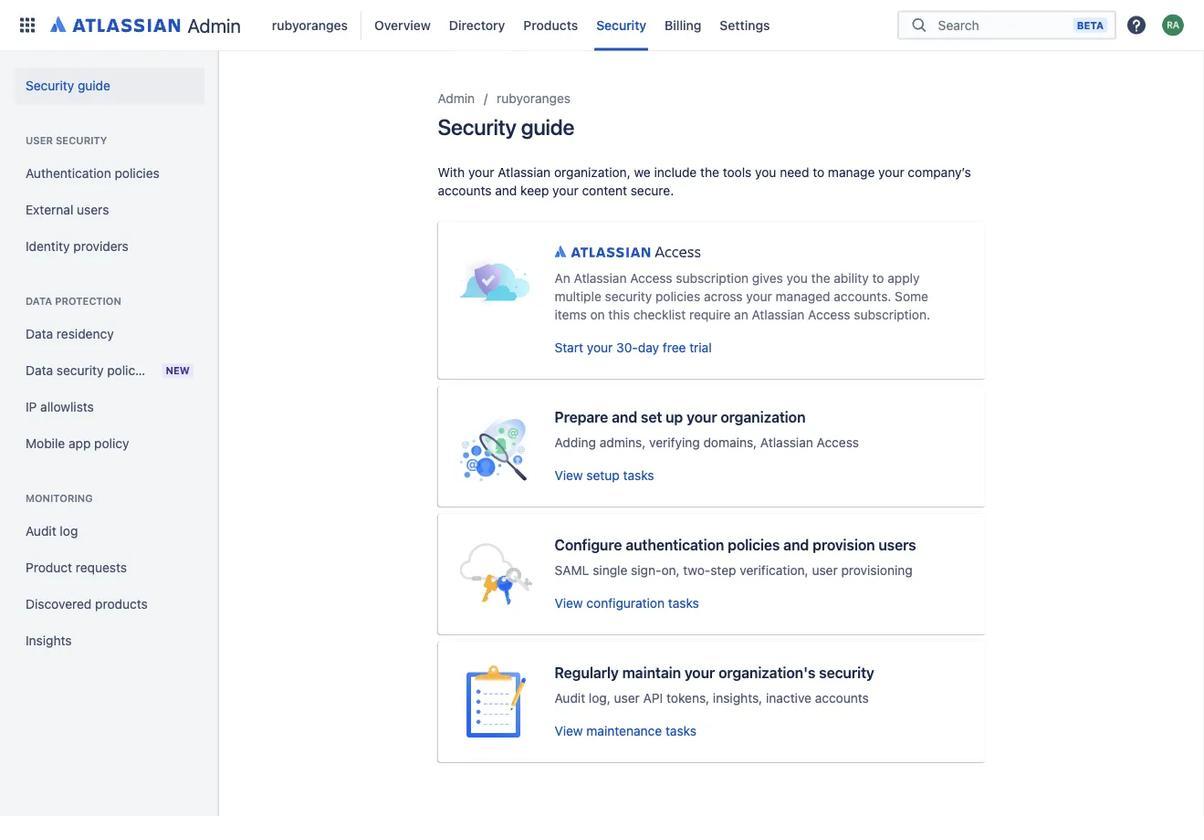 Task type: vqa. For each thing, say whether or not it's contained in the screenshot.
key
no



Task type: locate. For each thing, give the bounding box(es) containing it.
admin link
[[44, 11, 248, 40], [438, 88, 475, 110]]

view
[[555, 468, 583, 483], [555, 596, 583, 611], [555, 724, 583, 739]]

provision
[[813, 537, 875, 554]]

the left tools
[[701, 165, 720, 180]]

1 horizontal spatial to
[[873, 271, 885, 286]]

access inside prepare and set up your organization adding admins, verifying domains, atlassian access
[[817, 435, 859, 450]]

and inside with your atlassian organization, we include the tools you need to manage your company's accounts and keep your content secure.
[[495, 183, 517, 198]]

guide inside security guide link
[[78, 78, 111, 93]]

log,
[[589, 691, 611, 706]]

0 vertical spatial accounts
[[438, 183, 492, 198]]

you up "managed"
[[787, 271, 808, 286]]

global navigation element
[[11, 0, 898, 51]]

1 vertical spatial security
[[26, 78, 74, 93]]

identity providers link
[[15, 228, 205, 265]]

security up with
[[438, 114, 517, 140]]

organization,
[[554, 165, 631, 180]]

the for you
[[812, 271, 831, 286]]

view for prepare and set up your organization
[[555, 468, 583, 483]]

accounts
[[438, 183, 492, 198], [815, 691, 869, 706]]

0 vertical spatial guide
[[78, 78, 111, 93]]

1 vertical spatial security guide
[[438, 114, 575, 140]]

tasks down the tokens,
[[666, 724, 697, 739]]

the up "managed"
[[812, 271, 831, 286]]

admin link down global navigation element
[[438, 88, 475, 110]]

view maintenance tasks link
[[555, 724, 697, 739]]

tasks right setup at bottom
[[623, 468, 655, 483]]

data up 'ip'
[[26, 363, 53, 378]]

1 horizontal spatial audit
[[555, 691, 586, 706]]

1 horizontal spatial admin
[[438, 91, 475, 106]]

subscription.
[[854, 307, 931, 322]]

security guide up keep
[[438, 114, 575, 140]]

the inside an atlassian access subscription gives you the ability to apply multiple security policies across your managed accounts. some items on this checklist require an atlassian access subscription.
[[812, 271, 831, 286]]

data up data residency
[[26, 295, 52, 307]]

with
[[438, 165, 465, 180]]

1 vertical spatial users
[[879, 537, 917, 554]]

1 vertical spatial to
[[873, 271, 885, 286]]

1 data from the top
[[26, 295, 52, 307]]

1 horizontal spatial guide
[[521, 114, 575, 140]]

view setup tasks
[[555, 468, 655, 483]]

atlassian image
[[50, 13, 180, 35], [50, 13, 180, 35]]

2 view from the top
[[555, 596, 583, 611]]

0 vertical spatial tasks
[[623, 468, 655, 483]]

0 horizontal spatial user
[[614, 691, 640, 706]]

your down gives
[[747, 289, 773, 304]]

accounts right inactive
[[815, 691, 869, 706]]

your left 30-
[[587, 340, 613, 355]]

view for configure authentication policies and provision users
[[555, 596, 583, 611]]

directory link
[[444, 11, 511, 40]]

2 vertical spatial tasks
[[666, 724, 697, 739]]

1 vertical spatial rubyoranges
[[497, 91, 571, 106]]

atlassian
[[498, 165, 551, 180], [574, 271, 627, 286], [752, 307, 805, 322], [761, 435, 814, 450]]

security down residency
[[57, 363, 104, 378]]

policies
[[115, 166, 160, 181], [656, 289, 701, 304], [107, 363, 152, 378], [728, 537, 780, 554]]

items
[[555, 307, 587, 322]]

you right tools
[[755, 165, 777, 180]]

admin up toggle navigation "image"
[[188, 14, 241, 37]]

0 horizontal spatial security
[[26, 78, 74, 93]]

and inside configure authentication policies and provision users saml single sign-on, two-step verification, user provisioning
[[784, 537, 809, 554]]

0 vertical spatial users
[[77, 202, 109, 217]]

1 vertical spatial guide
[[521, 114, 575, 140]]

1 vertical spatial you
[[787, 271, 808, 286]]

1 horizontal spatial rubyoranges
[[497, 91, 571, 106]]

1 horizontal spatial users
[[879, 537, 917, 554]]

security guide up user security
[[26, 78, 111, 93]]

security guide
[[26, 78, 111, 93], [438, 114, 575, 140]]

security left billing
[[597, 17, 647, 32]]

your right "manage"
[[879, 165, 905, 180]]

view left maintenance
[[555, 724, 583, 739]]

maintain
[[623, 664, 681, 682]]

3 view from the top
[[555, 724, 583, 739]]

tasks down on,
[[668, 596, 699, 611]]

0 vertical spatial audit
[[26, 524, 56, 539]]

user inside configure authentication policies and provision users saml single sign-on, two-step verification, user provisioning
[[812, 563, 838, 578]]

day
[[638, 340, 659, 355]]

your inside button
[[587, 340, 613, 355]]

product
[[26, 560, 72, 575]]

authentication
[[26, 166, 111, 181]]

accounts.
[[834, 289, 892, 304]]

settings
[[720, 17, 770, 32]]

overview
[[375, 17, 431, 32]]

external
[[26, 202, 73, 217]]

security inside an atlassian access subscription gives you the ability to apply multiple security policies across your managed accounts. some items on this checklist require an atlassian access subscription.
[[605, 289, 652, 304]]

your inside prepare and set up your organization adding admins, verifying domains, atlassian access
[[687, 409, 717, 426]]

0 horizontal spatial rubyoranges link
[[267, 11, 354, 40]]

1 horizontal spatial security
[[438, 114, 517, 140]]

guide up user security
[[78, 78, 111, 93]]

1 vertical spatial data
[[26, 327, 53, 342]]

saml
[[555, 563, 590, 578]]

Search field
[[933, 9, 1074, 42]]

2 horizontal spatial and
[[784, 537, 809, 554]]

security
[[56, 135, 107, 147], [605, 289, 652, 304], [57, 363, 104, 378], [819, 664, 875, 682]]

free
[[663, 340, 686, 355]]

0 horizontal spatial to
[[813, 165, 825, 180]]

1 horizontal spatial and
[[612, 409, 638, 426]]

1 vertical spatial view
[[555, 596, 583, 611]]

1 vertical spatial user
[[614, 691, 640, 706]]

provisioning
[[842, 563, 913, 578]]

audit left 'log'
[[26, 524, 56, 539]]

prepare
[[555, 409, 609, 426]]

your right with
[[469, 165, 495, 180]]

authentication policies link
[[15, 155, 205, 192]]

2 vertical spatial access
[[817, 435, 859, 450]]

and up verification,
[[784, 537, 809, 554]]

rubyoranges inside global navigation element
[[272, 17, 348, 32]]

admins,
[[600, 435, 646, 450]]

tasks
[[623, 468, 655, 483], [668, 596, 699, 611], [666, 724, 697, 739]]

requests
[[76, 560, 127, 575]]

view down saml
[[555, 596, 583, 611]]

billing
[[665, 17, 702, 32]]

1 horizontal spatial rubyoranges link
[[497, 88, 571, 110]]

managed
[[776, 289, 831, 304]]

tasks for and
[[623, 468, 655, 483]]

1 vertical spatial audit
[[555, 691, 586, 706]]

0 vertical spatial rubyoranges
[[272, 17, 348, 32]]

0 vertical spatial user
[[812, 563, 838, 578]]

1 horizontal spatial security guide
[[438, 114, 575, 140]]

rubyoranges for the top rubyoranges link
[[272, 17, 348, 32]]

users up provisioning
[[879, 537, 917, 554]]

to
[[813, 165, 825, 180], [873, 271, 885, 286]]

0 vertical spatial and
[[495, 183, 517, 198]]

2 data from the top
[[26, 327, 53, 342]]

atlassian up keep
[[498, 165, 551, 180]]

0 vertical spatial you
[[755, 165, 777, 180]]

0 vertical spatial admin link
[[44, 11, 248, 40]]

0 horizontal spatial you
[[755, 165, 777, 180]]

with your atlassian organization, we include the tools you need to manage your company's accounts and keep your content secure.
[[438, 165, 972, 198]]

policies up checklist
[[656, 289, 701, 304]]

policies down data residency link
[[107, 363, 152, 378]]

configure
[[555, 537, 622, 554]]

your up the tokens,
[[685, 664, 715, 682]]

1 vertical spatial and
[[612, 409, 638, 426]]

help icon image
[[1126, 14, 1148, 36]]

admin
[[188, 14, 241, 37], [438, 91, 475, 106]]

3 data from the top
[[26, 363, 53, 378]]

view maintenance tasks
[[555, 724, 697, 739]]

0 horizontal spatial guide
[[78, 78, 111, 93]]

0 horizontal spatial admin
[[188, 14, 241, 37]]

security up user
[[26, 78, 74, 93]]

single
[[593, 563, 628, 578]]

1 vertical spatial admin
[[438, 91, 475, 106]]

2 vertical spatial data
[[26, 363, 53, 378]]

data residency link
[[15, 316, 205, 353]]

policies up verification,
[[728, 537, 780, 554]]

content
[[582, 183, 627, 198]]

0 vertical spatial security
[[597, 17, 647, 32]]

app
[[68, 436, 91, 451]]

1 vertical spatial admin link
[[438, 88, 475, 110]]

1 horizontal spatial you
[[787, 271, 808, 286]]

this
[[609, 307, 630, 322]]

0 horizontal spatial users
[[77, 202, 109, 217]]

to up accounts.
[[873, 271, 885, 286]]

1 horizontal spatial accounts
[[815, 691, 869, 706]]

0 vertical spatial the
[[701, 165, 720, 180]]

admin inside global navigation element
[[188, 14, 241, 37]]

admin link up security guide link
[[44, 11, 248, 40]]

1 horizontal spatial user
[[812, 563, 838, 578]]

1 horizontal spatial admin link
[[438, 88, 475, 110]]

users inside configure authentication policies and provision users saml single sign-on, two-step verification, user provisioning
[[879, 537, 917, 554]]

1 view from the top
[[555, 468, 583, 483]]

accounts inside regularly maintain your organization's security audit log, user api tokens, insights, inactive accounts
[[815, 691, 869, 706]]

accounts down with
[[438, 183, 492, 198]]

user
[[26, 135, 53, 147]]

1 vertical spatial the
[[812, 271, 831, 286]]

monitoring
[[26, 493, 93, 505]]

0 horizontal spatial accounts
[[438, 183, 492, 198]]

0 horizontal spatial admin link
[[44, 11, 248, 40]]

2 vertical spatial view
[[555, 724, 583, 739]]

0 vertical spatial rubyoranges link
[[267, 11, 354, 40]]

the
[[701, 165, 720, 180], [812, 271, 831, 286]]

1 vertical spatial rubyoranges link
[[497, 88, 571, 110]]

0 vertical spatial admin
[[188, 14, 241, 37]]

0 vertical spatial data
[[26, 295, 52, 307]]

rubyoranges
[[272, 17, 348, 32], [497, 91, 571, 106]]

configure authentication policies and provision users saml single sign-on, two-step verification, user provisioning
[[555, 537, 917, 578]]

data security policies
[[26, 363, 152, 378]]

data left residency
[[26, 327, 53, 342]]

1 vertical spatial tasks
[[668, 596, 699, 611]]

apply
[[888, 271, 920, 286]]

user left api
[[614, 691, 640, 706]]

users
[[77, 202, 109, 217], [879, 537, 917, 554]]

0 horizontal spatial security guide
[[26, 78, 111, 93]]

to right need
[[813, 165, 825, 180]]

data for data protection
[[26, 295, 52, 307]]

0 horizontal spatial the
[[701, 165, 720, 180]]

identity
[[26, 239, 70, 254]]

you inside an atlassian access subscription gives you the ability to apply multiple security policies across your managed accounts. some items on this checklist require an atlassian access subscription.
[[787, 271, 808, 286]]

audit left log,
[[555, 691, 586, 706]]

0 horizontal spatial audit
[[26, 524, 56, 539]]

account image
[[1163, 14, 1185, 36]]

guide up organization,
[[521, 114, 575, 140]]

1 horizontal spatial the
[[812, 271, 831, 286]]

the inside with your atlassian organization, we include the tools you need to manage your company's accounts and keep your content secure.
[[701, 165, 720, 180]]

product requests link
[[15, 550, 205, 586]]

atlassian down organization at the bottom right of the page
[[761, 435, 814, 450]]

0 horizontal spatial and
[[495, 183, 517, 198]]

data
[[26, 295, 52, 307], [26, 327, 53, 342], [26, 363, 53, 378]]

your right up
[[687, 409, 717, 426]]

0 vertical spatial to
[[813, 165, 825, 180]]

users inside external users link
[[77, 202, 109, 217]]

users down authentication policies
[[77, 202, 109, 217]]

and
[[495, 183, 517, 198], [612, 409, 638, 426], [784, 537, 809, 554]]

identity providers
[[26, 239, 129, 254]]

access
[[630, 271, 673, 286], [808, 307, 851, 322], [817, 435, 859, 450]]

rubyoranges link
[[267, 11, 354, 40], [497, 88, 571, 110]]

security up this
[[605, 289, 652, 304]]

audit inside regularly maintain your organization's security audit log, user api tokens, insights, inactive accounts
[[555, 691, 586, 706]]

user down provision
[[812, 563, 838, 578]]

1 vertical spatial access
[[808, 307, 851, 322]]

30-
[[617, 340, 638, 355]]

insights,
[[713, 691, 763, 706]]

company's
[[908, 165, 972, 180]]

and up admins,
[[612, 409, 638, 426]]

ip
[[26, 400, 37, 415]]

mobile app policy link
[[15, 426, 205, 462]]

security right organization's
[[819, 664, 875, 682]]

mobile
[[26, 436, 65, 451]]

policies inside configure authentication policies and provision users saml single sign-on, two-step verification, user provisioning
[[728, 537, 780, 554]]

view down the adding
[[555, 468, 583, 483]]

and left keep
[[495, 183, 517, 198]]

2 vertical spatial and
[[784, 537, 809, 554]]

policies inside an atlassian access subscription gives you the ability to apply multiple security policies across your managed accounts. some items on this checklist require an atlassian access subscription.
[[656, 289, 701, 304]]

data protection
[[26, 295, 121, 307]]

manage
[[828, 165, 875, 180]]

overview link
[[369, 11, 436, 40]]

2 horizontal spatial security
[[597, 17, 647, 32]]

we
[[634, 165, 651, 180]]

0 vertical spatial view
[[555, 468, 583, 483]]

admin down global navigation element
[[438, 91, 475, 106]]

1 vertical spatial accounts
[[815, 691, 869, 706]]

the for include
[[701, 165, 720, 180]]

0 horizontal spatial rubyoranges
[[272, 17, 348, 32]]



Task type: describe. For each thing, give the bounding box(es) containing it.
domains,
[[704, 435, 757, 450]]

ability
[[834, 271, 869, 286]]

discovered
[[26, 597, 92, 612]]

require
[[690, 307, 731, 322]]

on,
[[662, 563, 680, 578]]

security inside global navigation element
[[597, 17, 647, 32]]

setup
[[587, 468, 620, 483]]

your inside an atlassian access subscription gives you the ability to apply multiple security policies across your managed accounts. some items on this checklist require an atlassian access subscription.
[[747, 289, 773, 304]]

discovered products
[[26, 597, 148, 612]]

tasks for maintain
[[666, 724, 697, 739]]

settings link
[[715, 11, 776, 40]]

directory
[[449, 17, 505, 32]]

policies up external users link on the top left
[[115, 166, 160, 181]]

subscription
[[676, 271, 749, 286]]

view for regularly maintain your organization's security
[[555, 724, 583, 739]]

trial
[[690, 340, 712, 355]]

authentication
[[626, 537, 725, 554]]

your right keep
[[553, 183, 579, 198]]

step
[[711, 563, 737, 578]]

data for data residency
[[26, 327, 53, 342]]

0 vertical spatial security guide
[[26, 78, 111, 93]]

providers
[[73, 239, 129, 254]]

insights
[[26, 633, 72, 648]]

user security
[[26, 135, 107, 147]]

atlassian down "managed"
[[752, 307, 805, 322]]

allowlists
[[40, 400, 94, 415]]

product requests
[[26, 560, 127, 575]]

regularly
[[555, 664, 619, 682]]

atlassian up multiple
[[574, 271, 627, 286]]

products
[[95, 597, 148, 612]]

user inside regularly maintain your organization's security audit log, user api tokens, insights, inactive accounts
[[614, 691, 640, 706]]

audit log
[[26, 524, 78, 539]]

secure.
[[631, 183, 674, 198]]

data residency
[[26, 327, 114, 342]]

external users
[[26, 202, 109, 217]]

atlassian access image
[[555, 246, 701, 258]]

admin banner
[[0, 0, 1205, 51]]

on
[[590, 307, 605, 322]]

an atlassian access subscription gives you the ability to apply multiple security policies across your managed accounts. some items on this checklist require an atlassian access subscription.
[[555, 271, 931, 322]]

you inside with your atlassian organization, we include the tools you need to manage your company's accounts and keep your content secure.
[[755, 165, 777, 180]]

billing link
[[660, 11, 707, 40]]

beta
[[1078, 19, 1104, 31]]

external users link
[[15, 192, 205, 228]]

security up authentication policies
[[56, 135, 107, 147]]

audit log link
[[15, 513, 205, 550]]

authentication policies
[[26, 166, 160, 181]]

api
[[644, 691, 663, 706]]

adding
[[555, 435, 596, 450]]

configuration
[[587, 596, 665, 611]]

search icon image
[[909, 16, 931, 34]]

protection
[[55, 295, 121, 307]]

security link
[[591, 11, 652, 40]]

rubyoranges for the right rubyoranges link
[[497, 91, 571, 106]]

and inside prepare and set up your organization adding admins, verifying domains, atlassian access
[[612, 409, 638, 426]]

toggle navigation image
[[201, 73, 241, 110]]

atlassian inside prepare and set up your organization adding admins, verifying domains, atlassian access
[[761, 435, 814, 450]]

two-
[[684, 563, 711, 578]]

policy
[[94, 436, 129, 451]]

data for data security policies
[[26, 363, 53, 378]]

new
[[166, 365, 190, 377]]

security inside regularly maintain your organization's security audit log, user api tokens, insights, inactive accounts
[[819, 664, 875, 682]]

multiple
[[555, 289, 602, 304]]

ip allowlists
[[26, 400, 94, 415]]

tokens,
[[667, 691, 710, 706]]

insights link
[[15, 623, 205, 659]]

set
[[641, 409, 662, 426]]

checklist
[[634, 307, 686, 322]]

products link
[[518, 11, 584, 40]]

need
[[780, 165, 810, 180]]

to inside with your atlassian organization, we include the tools you need to manage your company's accounts and keep your content secure.
[[813, 165, 825, 180]]

organization's
[[719, 664, 816, 682]]

include
[[654, 165, 697, 180]]

accounts inside with your atlassian organization, we include the tools you need to manage your company's accounts and keep your content secure.
[[438, 183, 492, 198]]

mobile app policy
[[26, 436, 129, 451]]

to inside an atlassian access subscription gives you the ability to apply multiple security policies across your managed accounts. some items on this checklist require an atlassian access subscription.
[[873, 271, 885, 286]]

some
[[895, 289, 929, 304]]

start your 30-day free trial
[[555, 340, 712, 355]]

start your 30-day free trial button
[[555, 339, 712, 357]]

appswitcher icon image
[[16, 14, 38, 36]]

maintenance
[[587, 724, 662, 739]]

inactive
[[766, 691, 812, 706]]

verification,
[[740, 563, 809, 578]]

sign-
[[631, 563, 662, 578]]

2 vertical spatial security
[[438, 114, 517, 140]]

gives
[[753, 271, 783, 286]]

across
[[704, 289, 743, 304]]

prepare and set up your organization adding admins, verifying domains, atlassian access
[[555, 409, 859, 450]]

an
[[555, 271, 571, 286]]

view setup tasks link
[[555, 468, 655, 483]]

tasks for authentication
[[668, 596, 699, 611]]

discovered products link
[[15, 586, 205, 623]]

atlassian inside with your atlassian organization, we include the tools you need to manage your company's accounts and keep your content secure.
[[498, 165, 551, 180]]

organization
[[721, 409, 806, 426]]

regularly maintain your organization's security audit log, user api tokens, insights, inactive accounts
[[555, 664, 875, 706]]

your inside regularly maintain your organization's security audit log, user api tokens, insights, inactive accounts
[[685, 664, 715, 682]]

0 vertical spatial access
[[630, 271, 673, 286]]



